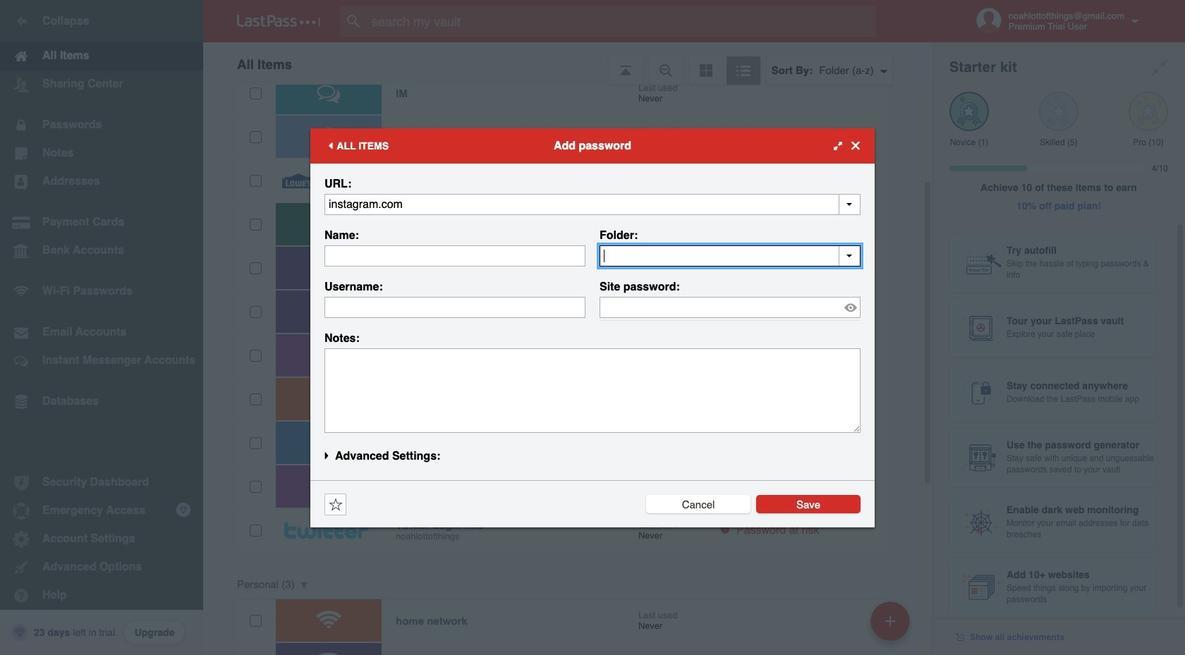 Task type: locate. For each thing, give the bounding box(es) containing it.
search my vault text field
[[340, 6, 904, 37]]

lastpass image
[[237, 15, 320, 28]]

None password field
[[600, 297, 861, 318]]

dialog
[[310, 128, 875, 527]]

vault options navigation
[[203, 42, 933, 85]]

None text field
[[325, 194, 861, 215], [325, 245, 586, 266], [600, 245, 861, 266], [325, 348, 861, 433], [325, 194, 861, 215], [325, 245, 586, 266], [600, 245, 861, 266], [325, 348, 861, 433]]

None text field
[[325, 297, 586, 318]]

Search search field
[[340, 6, 904, 37]]

main navigation navigation
[[0, 0, 203, 656]]



Task type: describe. For each thing, give the bounding box(es) containing it.
new item navigation
[[866, 598, 919, 656]]

new item image
[[886, 616, 895, 626]]



